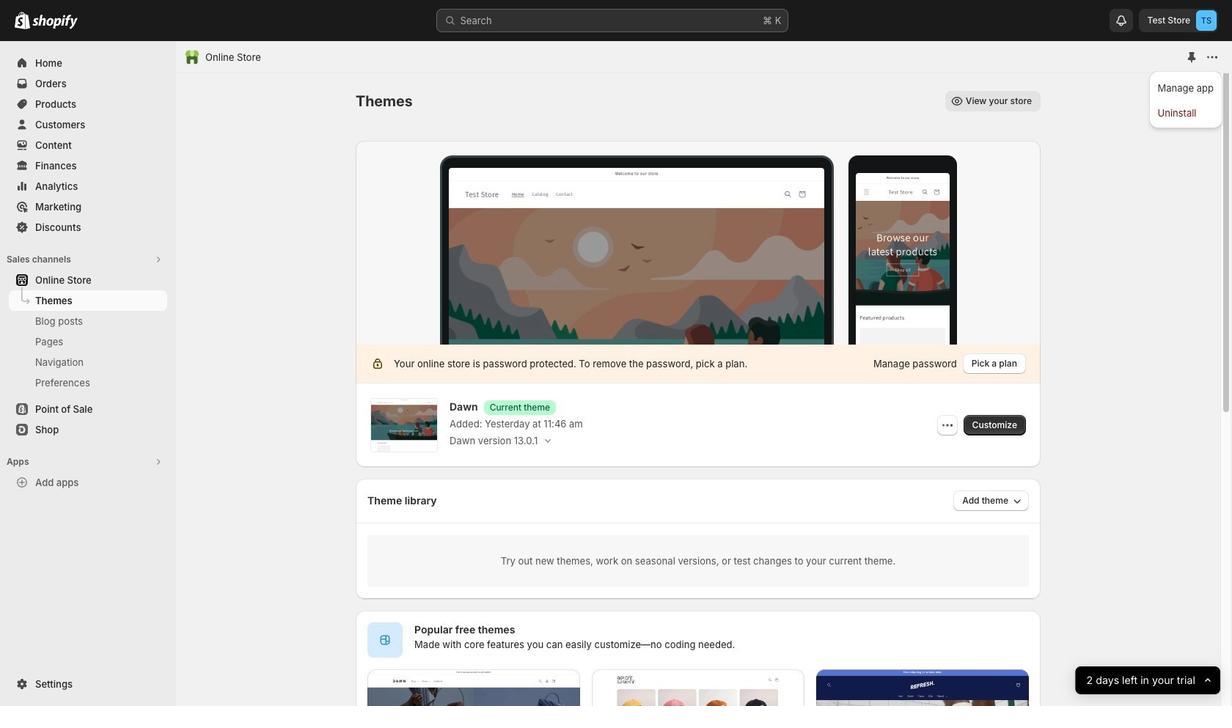 Task type: vqa. For each thing, say whether or not it's contained in the screenshot.
Test Store image on the top of the page
yes



Task type: locate. For each thing, give the bounding box(es) containing it.
shopify image
[[32, 15, 78, 29]]

online store image
[[185, 50, 200, 65]]



Task type: describe. For each thing, give the bounding box(es) containing it.
test store image
[[1197, 10, 1217, 31]]

shopify image
[[15, 12, 30, 29]]



